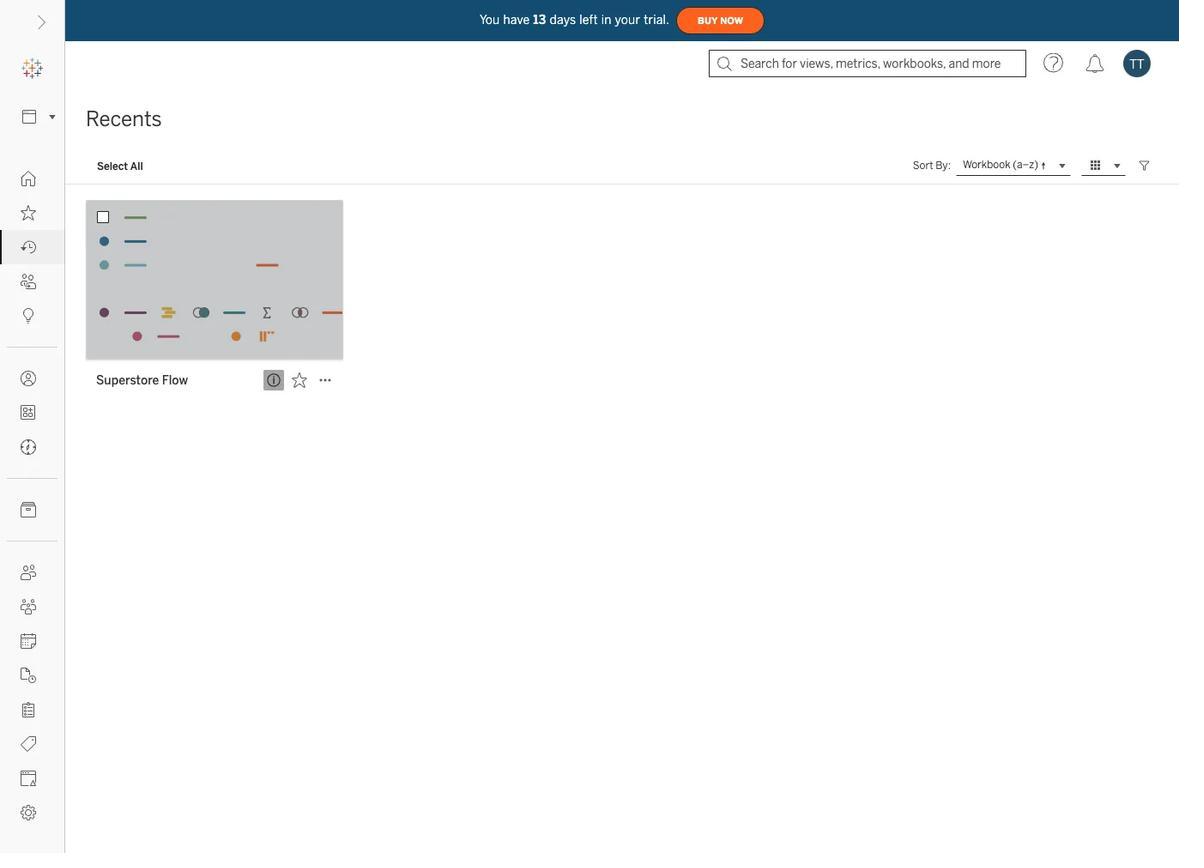 Task type: vqa. For each thing, say whether or not it's contained in the screenshot.
days
yes



Task type: locate. For each thing, give the bounding box(es) containing it.
you have 13 days left in your trial.
[[480, 13, 670, 27]]

by:
[[936, 159, 951, 172]]

all
[[130, 159, 143, 172]]

you
[[480, 13, 500, 27]]

days
[[550, 13, 576, 27]]

left
[[580, 13, 598, 27]]

grid view image
[[1089, 158, 1104, 173]]

workbook (a–z) button
[[956, 155, 1071, 176]]

sort
[[913, 159, 934, 172]]

main navigation. press the up and down arrow keys to access links. element
[[0, 161, 64, 830]]

navigation panel element
[[0, 52, 64, 830]]

superstore flow
[[96, 373, 188, 387]]

in
[[602, 13, 612, 27]]

workbook (a–z)
[[963, 159, 1039, 171]]

buy
[[698, 15, 718, 26]]

13
[[533, 13, 546, 27]]

buy now button
[[677, 7, 765, 34]]

superstore
[[96, 373, 159, 387]]



Task type: describe. For each thing, give the bounding box(es) containing it.
select all button
[[86, 155, 154, 176]]

Search for views, metrics, workbooks, and more text field
[[709, 50, 1027, 77]]

flow
[[162, 373, 188, 387]]

(a–z)
[[1013, 159, 1039, 171]]

buy now
[[698, 15, 744, 26]]

now
[[720, 15, 744, 26]]

select all
[[97, 159, 143, 172]]

select
[[97, 159, 128, 172]]

workbook
[[963, 159, 1011, 171]]

trial.
[[644, 13, 670, 27]]

recents
[[86, 107, 162, 131]]

your
[[615, 13, 641, 27]]

have
[[503, 13, 530, 27]]

sort by:
[[913, 159, 951, 172]]



